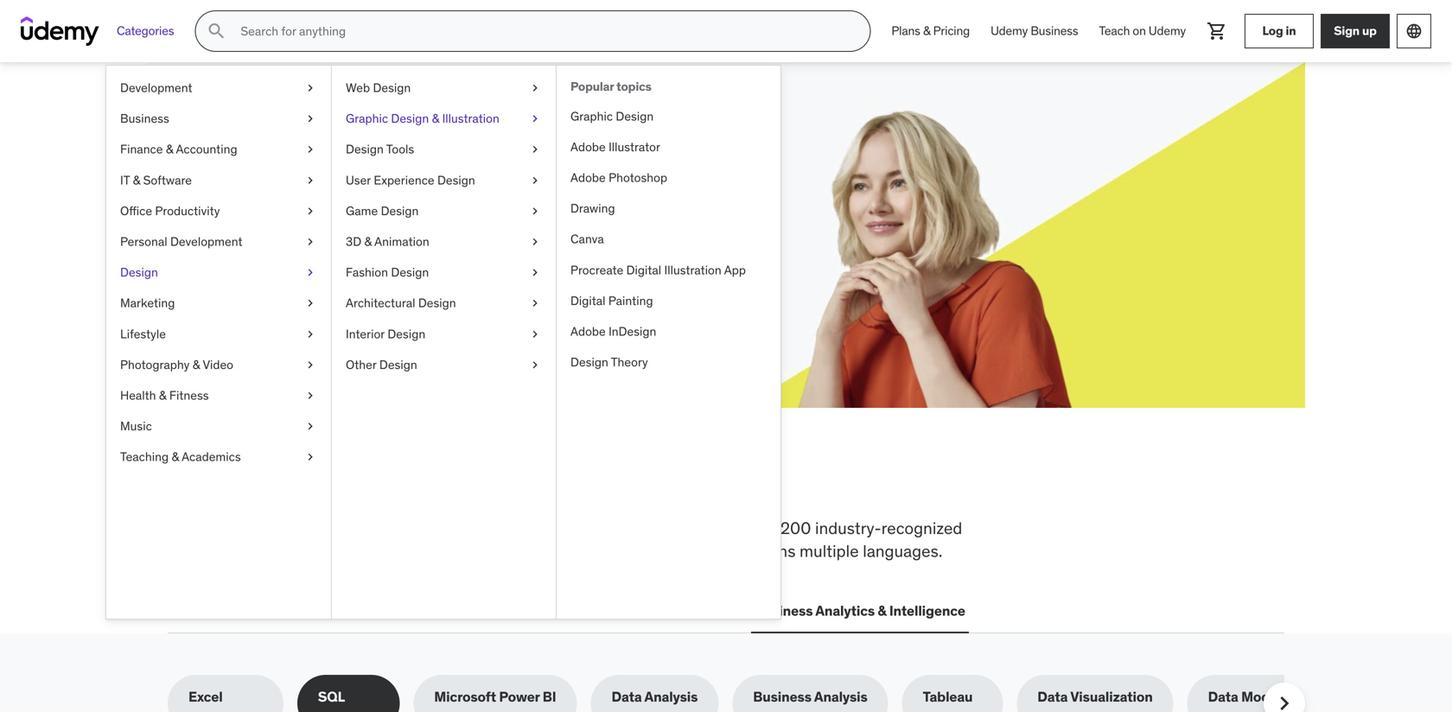 Task type: locate. For each thing, give the bounding box(es) containing it.
xsmall image inside marketing "link"
[[304, 295, 317, 312]]

1 horizontal spatial illustration
[[665, 262, 722, 278]]

xsmall image inside business link
[[304, 110, 317, 127]]

0 horizontal spatial web
[[171, 602, 201, 620]]

1 vertical spatial development
[[170, 234, 243, 249]]

1 horizontal spatial web
[[346, 80, 370, 96]]

teaching & academics link
[[106, 442, 331, 473]]

web inside web development button
[[171, 602, 201, 620]]

1 horizontal spatial for
[[721, 518, 742, 539]]

1 vertical spatial your
[[280, 180, 306, 198]]

adobe illustrator link
[[557, 132, 781, 163]]

visualization
[[1071, 689, 1153, 706]]

for up potential in the left of the page
[[313, 138, 353, 173]]

xsmall image for design tools
[[528, 141, 542, 158]]

fashion design link
[[332, 257, 556, 288]]

it inside button
[[311, 602, 322, 620]]

procreate digital illustration app link
[[557, 255, 781, 286]]

xsmall image left interior
[[304, 326, 317, 343]]

xsmall image up just
[[528, 141, 542, 158]]

fashion design
[[346, 265, 429, 280]]

1 vertical spatial skills
[[370, 518, 407, 539]]

certifications
[[325, 602, 413, 620]]

development down categories dropdown button
[[120, 80, 192, 96]]

categories button
[[106, 10, 185, 52]]

it for it & software
[[120, 172, 130, 188]]

design down animation at the left top of page
[[391, 265, 429, 280]]

xsmall image for interior design
[[528, 326, 542, 343]]

plans
[[892, 23, 921, 39]]

design down interior design at left top
[[380, 357, 417, 373]]

xsmall image for teaching & academics
[[304, 449, 317, 466]]

data inside button
[[526, 602, 556, 620]]

1 vertical spatial digital
[[571, 293, 606, 309]]

xsmall image inside lifestyle link
[[304, 326, 317, 343]]

design down adobe indesign
[[571, 355, 609, 370]]

health & fitness
[[120, 388, 209, 403]]

1 horizontal spatial your
[[358, 138, 421, 173]]

2 vertical spatial adobe
[[571, 324, 606, 339]]

xsmall image for fashion design
[[528, 264, 542, 281]]

modeling
[[1242, 689, 1302, 706]]

teaching
[[120, 449, 169, 465]]

next image
[[1271, 690, 1299, 713]]

xsmall image inside the health & fitness link
[[304, 387, 317, 404]]

xsmall image up skills
[[304, 110, 317, 127]]

bi
[[543, 689, 556, 706]]

& left video
[[193, 357, 200, 373]]

with
[[368, 180, 394, 198]]

3 adobe from the top
[[571, 324, 606, 339]]

xsmall image inside interior design link
[[528, 326, 542, 343]]

digital painting
[[571, 293, 653, 309]]

2 adobe from the top
[[571, 170, 606, 185]]

theory
[[611, 355, 648, 370]]

xsmall image up potential in the left of the page
[[304, 141, 317, 158]]

1 horizontal spatial it
[[311, 602, 322, 620]]

adobe indesign
[[571, 324, 657, 339]]

0 horizontal spatial analysis
[[645, 689, 698, 706]]

illustration up future
[[442, 111, 500, 126]]

xsmall image left dec
[[304, 203, 317, 220]]

& right teaching
[[172, 449, 179, 465]]

in up including at the left of the page
[[544, 461, 578, 506]]

1 analysis from the left
[[645, 689, 698, 706]]

skills up supports
[[370, 518, 407, 539]]

adobe illustrator
[[571, 139, 661, 155]]

adobe for adobe illustrator
[[571, 139, 606, 155]]

web design link
[[332, 73, 556, 103]]

graphic design & illustration element
[[556, 66, 781, 619]]

0 horizontal spatial your
[[280, 180, 306, 198]]

udemy right on
[[1149, 23, 1187, 39]]

xsmall image inside 3d & animation link
[[528, 233, 542, 250]]

0 vertical spatial web
[[346, 80, 370, 96]]

place
[[653, 461, 744, 506]]

0 horizontal spatial graphic
[[346, 111, 388, 126]]

& inside button
[[878, 602, 887, 620]]

xsmall image for graphic design & illustration
[[528, 110, 542, 127]]

xsmall image for 3d & animation
[[528, 233, 542, 250]]

user
[[346, 172, 371, 188]]

2 analysis from the left
[[815, 689, 868, 706]]

design down personal
[[120, 265, 158, 280]]

1 vertical spatial web
[[171, 602, 201, 620]]

leadership
[[434, 602, 505, 620]]

xsmall image inside architectural design link
[[528, 295, 542, 312]]

development for web
[[203, 602, 290, 620]]

& right plans
[[924, 23, 931, 39]]

in inside 'link'
[[1286, 23, 1297, 39]]

it certifications
[[311, 602, 413, 620]]

adobe down graphic design
[[571, 139, 606, 155]]

xsmall image inside photography & video link
[[304, 357, 317, 374]]

design down the design tools link
[[438, 172, 475, 188]]

plans & pricing link
[[882, 10, 981, 52]]

xsmall image inside teaching & academics link
[[304, 449, 317, 466]]

development down certifications,
[[203, 602, 290, 620]]

popular topics
[[571, 79, 652, 94]]

xsmall image
[[528, 80, 542, 97], [304, 110, 317, 127], [304, 141, 317, 158], [528, 141, 542, 158], [304, 172, 317, 189], [304, 203, 317, 220], [304, 264, 317, 281], [528, 264, 542, 281], [528, 295, 542, 312], [304, 326, 317, 343], [304, 449, 317, 466]]

skills
[[230, 138, 308, 173]]

data left the science on the left of the page
[[526, 602, 556, 620]]

1 vertical spatial for
[[721, 518, 742, 539]]

& for plans & pricing
[[924, 23, 931, 39]]

xsmall image left digital painting
[[528, 295, 542, 312]]

Search for anything text field
[[237, 16, 850, 46]]

shopping cart with 0 items image
[[1207, 21, 1228, 42]]

data for data analysis
[[612, 689, 642, 706]]

video
[[203, 357, 234, 373]]

business inside button
[[755, 602, 813, 620]]

design
[[373, 80, 411, 96], [616, 108, 654, 124], [391, 111, 429, 126], [346, 142, 384, 157], [438, 172, 475, 188], [381, 203, 419, 219], [120, 265, 158, 280], [391, 265, 429, 280], [418, 295, 456, 311], [388, 326, 426, 342], [571, 355, 609, 370], [380, 357, 417, 373]]

it up office
[[120, 172, 130, 188]]

data left visualization
[[1038, 689, 1068, 706]]

0 horizontal spatial for
[[313, 138, 353, 173]]

covering critical workplace skills to technical topics, including prep content for over 200 industry-recognized certifications, our catalog supports well-rounded professional development and spans multiple languages.
[[168, 518, 963, 562]]

0 vertical spatial it
[[120, 172, 130, 188]]

digital up painting
[[627, 262, 662, 278]]

xsmall image for game design
[[528, 203, 542, 220]]

business analytics & intelligence button
[[751, 591, 969, 632]]

development down office productivity link
[[170, 234, 243, 249]]

udemy right pricing
[[991, 23, 1028, 39]]

& right finance
[[166, 142, 173, 157]]

for up and
[[721, 518, 742, 539]]

web
[[346, 80, 370, 96], [171, 602, 201, 620]]

xsmall image inside development link
[[304, 80, 317, 97]]

app
[[725, 262, 746, 278]]

game design link
[[332, 196, 556, 227]]

pricing
[[934, 23, 970, 39]]

illustration down canva link
[[665, 262, 722, 278]]

& for health & fitness
[[159, 388, 167, 403]]

xsmall image for marketing
[[304, 295, 317, 312]]

submit search image
[[206, 21, 227, 42]]

0 horizontal spatial digital
[[571, 293, 606, 309]]

graphic design link
[[557, 101, 781, 132]]

finance
[[120, 142, 163, 157]]

xsmall image left fashion
[[304, 264, 317, 281]]

design theory
[[571, 355, 648, 370]]

1 vertical spatial it
[[311, 602, 322, 620]]

xsmall image for user experience design
[[528, 172, 542, 189]]

data left modeling at the bottom of the page
[[1209, 689, 1239, 706]]

design up user at the left top
[[346, 142, 384, 157]]

through
[[275, 200, 324, 217]]

architectural design
[[346, 295, 456, 311]]

xsmall image inside it & software link
[[304, 172, 317, 189]]

data right the bi
[[612, 689, 642, 706]]

design down fashion design link
[[418, 295, 456, 311]]

architectural
[[346, 295, 416, 311]]

1 horizontal spatial analysis
[[815, 689, 868, 706]]

graphic down popular in the top left of the page
[[571, 108, 613, 124]]

critical
[[237, 518, 287, 539]]

xsmall image up the through
[[304, 172, 317, 189]]

& up office
[[133, 172, 140, 188]]

design down topics
[[616, 108, 654, 124]]

analysis for data analysis
[[645, 689, 698, 706]]

web inside web design link
[[346, 80, 370, 96]]

& for finance & accounting
[[166, 142, 173, 157]]

xsmall image inside graphic design & illustration link
[[528, 110, 542, 127]]

illustrator
[[609, 139, 661, 155]]

canva
[[571, 231, 604, 247]]

our
[[271, 541, 295, 562]]

xsmall image
[[304, 80, 317, 97], [528, 110, 542, 127], [528, 172, 542, 189], [528, 203, 542, 220], [304, 233, 317, 250], [528, 233, 542, 250], [304, 295, 317, 312], [528, 326, 542, 343], [304, 357, 317, 374], [528, 357, 542, 374], [304, 387, 317, 404], [304, 418, 317, 435]]

adobe up the drawing
[[571, 170, 606, 185]]

excel
[[189, 689, 223, 706]]

business for business analysis
[[754, 689, 812, 706]]

$12.99
[[230, 200, 272, 217]]

udemy
[[991, 23, 1028, 39], [1149, 23, 1187, 39]]

personal development
[[120, 234, 243, 249]]

xsmall image left popular in the top left of the page
[[528, 80, 542, 97]]

xsmall image for business
[[304, 110, 317, 127]]

web for web development
[[171, 602, 201, 620]]

development inside button
[[203, 602, 290, 620]]

xsmall image left procreate
[[528, 264, 542, 281]]

development link
[[106, 73, 331, 103]]

& for 3d & animation
[[365, 234, 372, 249]]

graphic design & illustration link
[[332, 103, 556, 134]]

adobe for adobe indesign
[[571, 324, 606, 339]]

xsmall image inside fashion design link
[[528, 264, 542, 281]]

xsmall image inside personal development "link"
[[304, 233, 317, 250]]

skills
[[287, 461, 380, 506], [370, 518, 407, 539]]

web down certifications,
[[171, 602, 201, 620]]

development inside "link"
[[170, 234, 243, 249]]

photography & video link
[[106, 350, 331, 380]]

xsmall image for web design
[[528, 80, 542, 97]]

xsmall image inside office productivity link
[[304, 203, 317, 220]]

0 vertical spatial in
[[1286, 23, 1297, 39]]

xsmall image for office productivity
[[304, 203, 317, 220]]

lifestyle link
[[106, 319, 331, 350]]

0 vertical spatial your
[[358, 138, 421, 173]]

canva link
[[557, 224, 781, 255]]

accounting
[[176, 142, 237, 157]]

xsmall image for health & fitness
[[304, 387, 317, 404]]

other
[[346, 357, 377, 373]]

0 horizontal spatial it
[[120, 172, 130, 188]]

other design
[[346, 357, 417, 373]]

1 horizontal spatial in
[[1286, 23, 1297, 39]]

business inside the topic filters element
[[754, 689, 812, 706]]

xsmall image inside web design link
[[528, 80, 542, 97]]

0 vertical spatial digital
[[627, 262, 662, 278]]

adobe up design theory
[[571, 324, 606, 339]]

xsmall image inside finance & accounting link
[[304, 141, 317, 158]]

office productivity
[[120, 203, 220, 219]]

udemy business link
[[981, 10, 1089, 52]]

architectural design link
[[332, 288, 556, 319]]

0 vertical spatial adobe
[[571, 139, 606, 155]]

1 vertical spatial adobe
[[571, 170, 606, 185]]

1 horizontal spatial graphic
[[571, 108, 613, 124]]

xsmall image inside design link
[[304, 264, 317, 281]]

all
[[168, 461, 219, 506]]

spans
[[753, 541, 796, 562]]

academics
[[182, 449, 241, 465]]

your
[[358, 138, 421, 173], [280, 180, 306, 198]]

0 horizontal spatial in
[[544, 461, 578, 506]]

plans & pricing
[[892, 23, 970, 39]]

languages.
[[863, 541, 943, 562]]

digital down procreate
[[571, 293, 606, 309]]

& right analytics
[[878, 602, 887, 620]]

you
[[386, 461, 448, 506]]

starting
[[456, 180, 506, 198]]

photography
[[120, 357, 190, 373]]

science
[[559, 602, 611, 620]]

interior
[[346, 326, 385, 342]]

in right log
[[1286, 23, 1297, 39]]

web up the design tools
[[346, 80, 370, 96]]

& right '3d'
[[365, 234, 372, 249]]

1 horizontal spatial digital
[[627, 262, 662, 278]]

graphic
[[571, 108, 613, 124], [346, 111, 388, 126]]

& for it & software
[[133, 172, 140, 188]]

0 horizontal spatial illustration
[[442, 111, 500, 126]]

xsmall image inside game design link
[[528, 203, 542, 220]]

graphic down web design
[[346, 111, 388, 126]]

it left certifications
[[311, 602, 322, 620]]

user experience design
[[346, 172, 475, 188]]

xsmall image right the
[[304, 449, 317, 466]]

including
[[552, 518, 619, 539]]

microsoft
[[434, 689, 496, 706]]

xsmall image inside user experience design link
[[528, 172, 542, 189]]

skills up workplace
[[287, 461, 380, 506]]

0 vertical spatial development
[[120, 80, 192, 96]]

udemy image
[[21, 16, 99, 46]]

digital inside procreate digital illustration app link
[[627, 262, 662, 278]]

skills inside covering critical workplace skills to technical topics, including prep content for over 200 industry-recognized certifications, our catalog supports well-rounded professional development and spans multiple languages.
[[370, 518, 407, 539]]

for
[[313, 138, 353, 173], [721, 518, 742, 539]]

2 vertical spatial development
[[203, 602, 290, 620]]

popular
[[571, 79, 614, 94]]

1 horizontal spatial udemy
[[1149, 23, 1187, 39]]

adobe inside 'link'
[[571, 139, 606, 155]]

xsmall image inside other design 'link'
[[528, 357, 542, 374]]

xsmall image inside the design tools link
[[528, 141, 542, 158]]

0 vertical spatial for
[[313, 138, 353, 173]]

0 horizontal spatial udemy
[[991, 23, 1028, 39]]

sql
[[318, 689, 345, 706]]

1 adobe from the top
[[571, 139, 606, 155]]

on
[[1133, 23, 1147, 39]]

& right health on the bottom of the page
[[159, 388, 167, 403]]

xsmall image inside music link
[[304, 418, 317, 435]]

photography & video
[[120, 357, 234, 373]]



Task type: describe. For each thing, give the bounding box(es) containing it.
drawing link
[[557, 193, 781, 224]]

course.
[[408, 180, 453, 198]]

it for it certifications
[[311, 602, 322, 620]]

1 udemy from the left
[[991, 23, 1028, 39]]

certifications,
[[168, 541, 267, 562]]

graphic for graphic design & illustration
[[346, 111, 388, 126]]

health
[[120, 388, 156, 403]]

0 vertical spatial illustration
[[442, 111, 500, 126]]

prep
[[623, 518, 657, 539]]

to
[[411, 518, 425, 539]]

design up tools
[[391, 111, 429, 126]]

design inside 'link'
[[380, 357, 417, 373]]

just
[[525, 180, 548, 198]]

game
[[346, 203, 378, 219]]

skills for your future expand your potential with a course. starting at just $12.99 through dec 15.
[[230, 138, 548, 217]]

drawing
[[571, 201, 615, 216]]

interior design
[[346, 326, 426, 342]]

procreate
[[571, 262, 624, 278]]

tableau
[[923, 689, 973, 706]]

design down a
[[381, 203, 419, 219]]

software
[[143, 172, 192, 188]]

graphic design & illustration
[[346, 111, 500, 126]]

data for data science
[[526, 602, 556, 620]]

for inside covering critical workplace skills to technical topics, including prep content for over 200 industry-recognized certifications, our catalog supports well-rounded professional development and spans multiple languages.
[[721, 518, 742, 539]]

design link
[[106, 257, 331, 288]]

experience
[[374, 172, 435, 188]]

at
[[510, 180, 522, 198]]

sign up
[[1335, 23, 1377, 39]]

data for data modeling
[[1209, 689, 1239, 706]]

business for business
[[120, 111, 169, 126]]

tools
[[386, 142, 414, 157]]

data for data visualization
[[1038, 689, 1068, 706]]

design tools link
[[332, 134, 556, 165]]

3d
[[346, 234, 362, 249]]

teaching & academics
[[120, 449, 241, 465]]

business link
[[106, 103, 331, 134]]

and
[[721, 541, 749, 562]]

design theory link
[[557, 347, 781, 378]]

the
[[225, 461, 280, 506]]

teach on udemy link
[[1089, 10, 1197, 52]]

2 udemy from the left
[[1149, 23, 1187, 39]]

teach
[[1100, 23, 1131, 39]]

teach on udemy
[[1100, 23, 1187, 39]]

adobe photoshop
[[571, 170, 668, 185]]

xsmall image for photography & video
[[304, 357, 317, 374]]

music link
[[106, 411, 331, 442]]

design up graphic design & illustration
[[373, 80, 411, 96]]

xsmall image for personal development
[[304, 233, 317, 250]]

design tools
[[346, 142, 414, 157]]

professional
[[528, 541, 617, 562]]

design down "architectural design"
[[388, 326, 426, 342]]

health & fitness link
[[106, 380, 331, 411]]

adobe for adobe photoshop
[[571, 170, 606, 185]]

business for business analytics & intelligence
[[755, 602, 813, 620]]

graphic for graphic design
[[571, 108, 613, 124]]

personal
[[120, 234, 167, 249]]

data science
[[526, 602, 611, 620]]

marketing
[[120, 295, 175, 311]]

content
[[661, 518, 718, 539]]

topic filters element
[[168, 676, 1323, 713]]

finance & accounting
[[120, 142, 237, 157]]

for inside the skills for your future expand your potential with a course. starting at just $12.99 through dec 15.
[[313, 138, 353, 173]]

xsmall image for lifestyle
[[304, 326, 317, 343]]

up
[[1363, 23, 1377, 39]]

over
[[746, 518, 777, 539]]

analysis for business analysis
[[815, 689, 868, 706]]

photoshop
[[609, 170, 668, 185]]

other design link
[[332, 350, 556, 380]]

xsmall image for development
[[304, 80, 317, 97]]

200
[[781, 518, 812, 539]]

a
[[397, 180, 405, 198]]

well-
[[427, 541, 462, 562]]

one
[[585, 461, 647, 506]]

xsmall image for architectural design
[[528, 295, 542, 312]]

1 vertical spatial in
[[544, 461, 578, 506]]

choose a language image
[[1406, 22, 1424, 40]]

user experience design link
[[332, 165, 556, 196]]

future
[[426, 138, 511, 173]]

sign up link
[[1321, 14, 1391, 48]]

digital inside digital painting link
[[571, 293, 606, 309]]

industry-
[[816, 518, 882, 539]]

& for teaching & academics
[[172, 449, 179, 465]]

udemy business
[[991, 23, 1079, 39]]

procreate digital illustration app
[[571, 262, 746, 278]]

web design
[[346, 80, 411, 96]]

business analysis
[[754, 689, 868, 706]]

analytics
[[816, 602, 875, 620]]

graphic design
[[571, 108, 654, 124]]

log in
[[1263, 23, 1297, 39]]

workplace
[[291, 518, 366, 539]]

& for photography & video
[[193, 357, 200, 373]]

fashion
[[346, 265, 388, 280]]

3d & animation link
[[332, 227, 556, 257]]

productivity
[[155, 203, 220, 219]]

xsmall image for design
[[304, 264, 317, 281]]

adobe indesign link
[[557, 316, 781, 347]]

xsmall image for finance & accounting
[[304, 141, 317, 158]]

animation
[[375, 234, 430, 249]]

painting
[[609, 293, 653, 309]]

catalog
[[299, 541, 354, 562]]

topics,
[[500, 518, 548, 539]]

web for web design
[[346, 80, 370, 96]]

xsmall image for other design
[[528, 357, 542, 374]]

it & software link
[[106, 165, 331, 196]]

data science button
[[523, 591, 614, 632]]

interior design link
[[332, 319, 556, 350]]

multiple
[[800, 541, 859, 562]]

1 vertical spatial illustration
[[665, 262, 722, 278]]

& down web design link
[[432, 111, 440, 126]]

xsmall image for it & software
[[304, 172, 317, 189]]

supports
[[357, 541, 423, 562]]

technical
[[429, 518, 496, 539]]

web development button
[[168, 591, 293, 632]]

xsmall image for music
[[304, 418, 317, 435]]

0 vertical spatial skills
[[287, 461, 380, 506]]

data visualization
[[1038, 689, 1153, 706]]

development for personal
[[170, 234, 243, 249]]

data modeling
[[1209, 689, 1302, 706]]

recognized
[[882, 518, 963, 539]]



Task type: vqa. For each thing, say whether or not it's contained in the screenshot.
MOBILE DEVELOPMENT link
no



